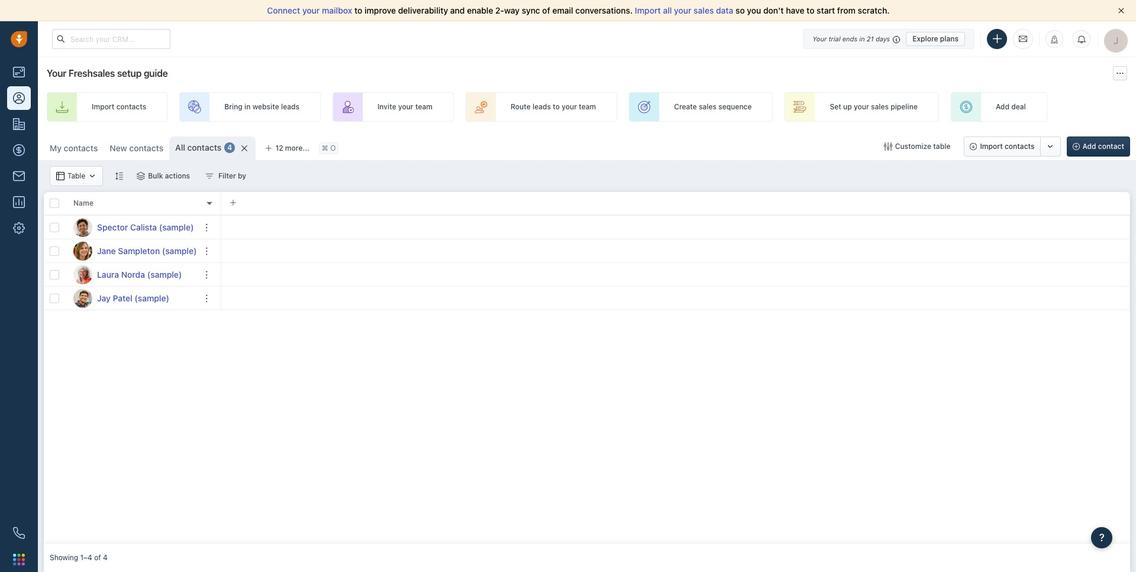 Task type: locate. For each thing, give the bounding box(es) containing it.
container_wx8msf4aqz5i3rn1 image
[[137, 172, 145, 180], [205, 172, 214, 180]]

grid
[[44, 191, 1130, 544]]

(sample) right sampleton
[[162, 246, 197, 256]]

import contacts group
[[964, 137, 1061, 157]]

cell
[[221, 216, 1130, 239], [221, 240, 1130, 263], [221, 263, 1130, 286], [221, 287, 1130, 310]]

1 vertical spatial 4
[[103, 554, 108, 563]]

your freshsales setup guide
[[47, 68, 168, 79]]

add left contact at the top right
[[1083, 142, 1096, 151]]

explore plans link
[[906, 32, 965, 46]]

bulk actions button
[[129, 166, 198, 186]]

0 horizontal spatial import
[[92, 103, 114, 111]]

2 press space to select this row. row from the top
[[44, 240, 221, 263]]

import contacts down add deal
[[980, 142, 1035, 151]]

container_wx8msf4aqz5i3rn1 image left the bulk
[[137, 172, 145, 180]]

add contact
[[1083, 142, 1124, 151]]

2 row group from the left
[[221, 216, 1130, 311]]

sync
[[522, 5, 540, 15]]

1 horizontal spatial import contacts
[[980, 142, 1035, 151]]

0 vertical spatial your
[[812, 35, 827, 42]]

2 cell from the top
[[221, 240, 1130, 263]]

sales inside 'link'
[[871, 103, 889, 111]]

1 press space to select this row. row from the top
[[44, 216, 221, 240]]

sequence
[[718, 103, 752, 111]]

0 horizontal spatial to
[[354, 5, 362, 15]]

1 vertical spatial add
[[1083, 142, 1096, 151]]

from
[[837, 5, 856, 15]]

0 horizontal spatial in
[[244, 103, 251, 111]]

your for your freshsales setup guide
[[47, 68, 66, 79]]

your left 'freshsales'
[[47, 68, 66, 79]]

to left start
[[807, 5, 814, 15]]

1 vertical spatial of
[[94, 554, 101, 563]]

your
[[812, 35, 827, 42], [47, 68, 66, 79]]

0 vertical spatial add
[[996, 103, 1009, 111]]

sales left pipeline
[[871, 103, 889, 111]]

1 horizontal spatial leads
[[532, 103, 551, 111]]

2 vertical spatial import
[[980, 142, 1003, 151]]

(sample)
[[159, 222, 194, 232], [162, 246, 197, 256], [147, 270, 182, 280], [135, 293, 169, 303]]

import contacts
[[92, 103, 146, 111], [980, 142, 1035, 151]]

table button
[[50, 166, 103, 186]]

import down your freshsales setup guide
[[92, 103, 114, 111]]

team
[[415, 103, 432, 111], [579, 103, 596, 111]]

your right all
[[674, 5, 691, 15]]

contacts down setup
[[116, 103, 146, 111]]

4 press space to select this row. row from the top
[[44, 287, 221, 311]]

sales
[[694, 5, 714, 15], [699, 103, 717, 111], [871, 103, 889, 111]]

explore
[[913, 34, 938, 43]]

filter
[[218, 172, 236, 180]]

your right up
[[854, 103, 869, 111]]

your right invite
[[398, 103, 413, 111]]

all contacts link
[[175, 142, 221, 154]]

1 horizontal spatial import
[[635, 5, 661, 15]]

2 horizontal spatial to
[[807, 5, 814, 15]]

0 vertical spatial import contacts
[[92, 103, 146, 111]]

conversations.
[[575, 5, 633, 15]]

container_wx8msf4aqz5i3rn1 image right 'table'
[[88, 172, 97, 180]]

import down add deal link
[[980, 142, 1003, 151]]

press space to select this row. row
[[44, 216, 221, 240], [44, 240, 221, 263], [44, 263, 221, 287], [44, 287, 221, 311]]

to right mailbox
[[354, 5, 362, 15]]

⌘
[[322, 144, 328, 153]]

name row
[[44, 192, 221, 216]]

(sample) for jay patel (sample)
[[135, 293, 169, 303]]

container_wx8msf4aqz5i3rn1 image
[[884, 143, 892, 151], [56, 172, 64, 180], [88, 172, 97, 180]]

data
[[716, 5, 733, 15]]

3 press space to select this row. row from the top
[[44, 263, 221, 287]]

12 more...
[[275, 144, 309, 153]]

email
[[552, 5, 573, 15]]

all contacts 4
[[175, 143, 232, 153]]

invite your team
[[377, 103, 432, 111]]

in
[[859, 35, 865, 42], [244, 103, 251, 111]]

container_wx8msf4aqz5i3rn1 image left filter
[[205, 172, 214, 180]]

your left mailbox
[[302, 5, 320, 15]]

freshworks switcher image
[[13, 554, 25, 566]]

leads right website
[[281, 103, 299, 111]]

my
[[50, 143, 62, 153]]

import for import contacts link
[[92, 103, 114, 111]]

leads
[[281, 103, 299, 111], [532, 103, 551, 111]]

contacts down deal
[[1005, 142, 1035, 151]]

import contacts for import contacts link
[[92, 103, 146, 111]]

container_wx8msf4aqz5i3rn1 image inside customize table button
[[884, 143, 892, 151]]

import left all
[[635, 5, 661, 15]]

container_wx8msf4aqz5i3rn1 image for filter by button
[[205, 172, 214, 180]]

new
[[110, 143, 127, 153]]

what's new image
[[1050, 36, 1059, 44]]

1 vertical spatial import
[[92, 103, 114, 111]]

filter by
[[218, 172, 246, 180]]

1 horizontal spatial add
[[1083, 142, 1096, 151]]

your inside 'link'
[[854, 103, 869, 111]]

0 horizontal spatial your
[[47, 68, 66, 79]]

0 vertical spatial in
[[859, 35, 865, 42]]

import contacts down setup
[[92, 103, 146, 111]]

pipeline
[[891, 103, 918, 111]]

import all your sales data link
[[635, 5, 736, 15]]

laura
[[97, 270, 119, 280]]

import contacts link
[[47, 92, 168, 122]]

freshsales
[[69, 68, 115, 79]]

1 team from the left
[[415, 103, 432, 111]]

don't
[[763, 5, 784, 15]]

add contact button
[[1067, 137, 1130, 157]]

row group
[[44, 216, 221, 311], [221, 216, 1130, 311]]

to
[[354, 5, 362, 15], [807, 5, 814, 15], [553, 103, 560, 111]]

route leads to your team
[[511, 103, 596, 111]]

press space to select this row. row containing spector calista (sample)
[[44, 216, 221, 240]]

import contacts inside button
[[980, 142, 1035, 151]]

(sample) right calista
[[159, 222, 194, 232]]

0 horizontal spatial container_wx8msf4aqz5i3rn1 image
[[137, 172, 145, 180]]

add deal
[[996, 103, 1026, 111]]

contacts right my
[[64, 143, 98, 153]]

j image
[[73, 289, 92, 308]]

4 inside all contacts 4
[[227, 143, 232, 152]]

jane sampleton (sample)
[[97, 246, 197, 256]]

1 horizontal spatial your
[[812, 35, 827, 42]]

4 cell from the top
[[221, 287, 1130, 310]]

actions
[[165, 172, 190, 180]]

in right bring
[[244, 103, 251, 111]]

team inside "link"
[[415, 103, 432, 111]]

1 horizontal spatial container_wx8msf4aqz5i3rn1 image
[[205, 172, 214, 180]]

import inside button
[[980, 142, 1003, 151]]

l image
[[73, 265, 92, 284]]

customize table button
[[876, 137, 958, 157]]

12
[[275, 144, 283, 153]]

ends
[[842, 35, 857, 42]]

0 horizontal spatial team
[[415, 103, 432, 111]]

1 horizontal spatial 4
[[227, 143, 232, 152]]

my contacts button
[[44, 137, 104, 160], [50, 143, 98, 153]]

(sample) for laura norda (sample)
[[147, 270, 182, 280]]

2 horizontal spatial import
[[980, 142, 1003, 151]]

1 cell from the top
[[221, 216, 1130, 239]]

laura norda (sample)
[[97, 270, 182, 280]]

1 horizontal spatial to
[[553, 103, 560, 111]]

add left deal
[[996, 103, 1009, 111]]

press space to select this row. row containing jane sampleton (sample)
[[44, 240, 221, 263]]

up
[[843, 103, 852, 111]]

1 row group from the left
[[44, 216, 221, 311]]

21
[[867, 35, 874, 42]]

of
[[542, 5, 550, 15], [94, 554, 101, 563]]

add inside button
[[1083, 142, 1096, 151]]

0 horizontal spatial leads
[[281, 103, 299, 111]]

website
[[252, 103, 279, 111]]

customize table
[[895, 142, 950, 151]]

contacts inside import contacts link
[[116, 103, 146, 111]]

0 vertical spatial import
[[635, 5, 661, 15]]

1 horizontal spatial of
[[542, 5, 550, 15]]

container_wx8msf4aqz5i3rn1 image inside filter by button
[[205, 172, 214, 180]]

of right the sync
[[542, 5, 550, 15]]

in left 21
[[859, 35, 865, 42]]

of right the 1–4
[[94, 554, 101, 563]]

0 vertical spatial 4
[[227, 143, 232, 152]]

2-
[[495, 5, 504, 15]]

your left trial
[[812, 35, 827, 42]]

1 container_wx8msf4aqz5i3rn1 image from the left
[[137, 172, 145, 180]]

your
[[302, 5, 320, 15], [674, 5, 691, 15], [398, 103, 413, 111], [562, 103, 577, 111], [854, 103, 869, 111]]

4
[[227, 143, 232, 152], [103, 554, 108, 563]]

my contacts
[[50, 143, 98, 153]]

3 cell from the top
[[221, 263, 1130, 286]]

(sample) down laura norda (sample) link
[[135, 293, 169, 303]]

have
[[786, 5, 804, 15]]

add
[[996, 103, 1009, 111], [1083, 142, 1096, 151]]

0 horizontal spatial container_wx8msf4aqz5i3rn1 image
[[56, 172, 64, 180]]

0 horizontal spatial import contacts
[[92, 103, 146, 111]]

4 up filter by
[[227, 143, 232, 152]]

to right route
[[553, 103, 560, 111]]

grid containing spector calista (sample)
[[44, 191, 1130, 544]]

1 vertical spatial your
[[47, 68, 66, 79]]

1 vertical spatial import contacts
[[980, 142, 1035, 151]]

2 container_wx8msf4aqz5i3rn1 image from the left
[[205, 172, 214, 180]]

create sales sequence link
[[629, 92, 773, 122]]

0 horizontal spatial add
[[996, 103, 1009, 111]]

container_wx8msf4aqz5i3rn1 image left 'table'
[[56, 172, 64, 180]]

container_wx8msf4aqz5i3rn1 image left customize
[[884, 143, 892, 151]]

you
[[747, 5, 761, 15]]

2 leads from the left
[[532, 103, 551, 111]]

add for add contact
[[1083, 142, 1096, 151]]

4 right the 1–4
[[103, 554, 108, 563]]

leads right route
[[532, 103, 551, 111]]

container_wx8msf4aqz5i3rn1 image inside bulk actions 'button'
[[137, 172, 145, 180]]

2 horizontal spatial container_wx8msf4aqz5i3rn1 image
[[884, 143, 892, 151]]

(sample) down jane sampleton (sample) link
[[147, 270, 182, 280]]

container_wx8msf4aqz5i3rn1 image for table
[[56, 172, 64, 180]]

1 horizontal spatial team
[[579, 103, 596, 111]]

add for add deal
[[996, 103, 1009, 111]]

connect your mailbox to improve deliverability and enable 2-way sync of email conversations. import all your sales data so you don't have to start from scratch.
[[267, 5, 890, 15]]

contacts right all
[[187, 143, 221, 153]]



Task type: vqa. For each thing, say whether or not it's contained in the screenshot.
accounts
no



Task type: describe. For each thing, give the bounding box(es) containing it.
patel
[[113, 293, 132, 303]]

jane
[[97, 246, 116, 256]]

customize
[[895, 142, 931, 151]]

import for import contacts button
[[980, 142, 1003, 151]]

import contacts button
[[964, 137, 1041, 157]]

by
[[238, 172, 246, 180]]

create sales sequence
[[674, 103, 752, 111]]

style_myh0__igzzd8unmi image
[[115, 172, 123, 180]]

showing 1–4 of 4
[[50, 554, 108, 563]]

container_wx8msf4aqz5i3rn1 image for bulk actions 'button'
[[137, 172, 145, 180]]

plans
[[940, 34, 959, 43]]

spector calista (sample)
[[97, 222, 194, 232]]

0 horizontal spatial 4
[[103, 554, 108, 563]]

jay patel (sample)
[[97, 293, 169, 303]]

way
[[504, 5, 520, 15]]

jane sampleton (sample) link
[[97, 245, 197, 257]]

contacts right new
[[129, 143, 163, 153]]

invite
[[377, 103, 396, 111]]

your for your trial ends in 21 days
[[812, 35, 827, 42]]

table
[[67, 172, 85, 181]]

container_wx8msf4aqz5i3rn1 image for customize table
[[884, 143, 892, 151]]

phone element
[[7, 522, 31, 546]]

spector calista (sample) link
[[97, 222, 194, 233]]

bulk actions
[[148, 172, 190, 180]]

2 team from the left
[[579, 103, 596, 111]]

new contacts
[[110, 143, 163, 153]]

name
[[73, 199, 93, 208]]

days
[[876, 35, 890, 42]]

(sample) for jane sampleton (sample)
[[162, 246, 197, 256]]

your inside "link"
[[398, 103, 413, 111]]

name column header
[[67, 192, 221, 216]]

s image
[[73, 218, 92, 237]]

press space to select this row. row containing laura norda (sample)
[[44, 263, 221, 287]]

set up your sales pipeline
[[830, 103, 918, 111]]

setup
[[117, 68, 142, 79]]

norda
[[121, 270, 145, 280]]

0 horizontal spatial of
[[94, 554, 101, 563]]

contact
[[1098, 142, 1124, 151]]

all
[[663, 5, 672, 15]]

sales right create
[[699, 103, 717, 111]]

contacts inside import contacts button
[[1005, 142, 1035, 151]]

trial
[[829, 35, 841, 42]]

explore plans
[[913, 34, 959, 43]]

calista
[[130, 222, 157, 232]]

bring in website leads link
[[179, 92, 321, 122]]

more...
[[285, 144, 309, 153]]

route
[[511, 103, 531, 111]]

your right route
[[562, 103, 577, 111]]

⌘ o
[[322, 144, 336, 153]]

press space to select this row. row containing jay patel (sample)
[[44, 287, 221, 311]]

and
[[450, 5, 465, 15]]

1–4
[[80, 554, 92, 563]]

so
[[736, 5, 745, 15]]

enable
[[467, 5, 493, 15]]

bring in website leads
[[224, 103, 299, 111]]

connect your mailbox link
[[267, 5, 354, 15]]

close image
[[1118, 8, 1124, 14]]

send email image
[[1019, 34, 1027, 44]]

bring
[[224, 103, 242, 111]]

your trial ends in 21 days
[[812, 35, 890, 42]]

deliverability
[[398, 5, 448, 15]]

o
[[330, 144, 336, 153]]

spector
[[97, 222, 128, 232]]

jay
[[97, 293, 111, 303]]

set up your sales pipeline link
[[785, 92, 939, 122]]

1 horizontal spatial in
[[859, 35, 865, 42]]

jay patel (sample) link
[[97, 293, 169, 304]]

deal
[[1011, 103, 1026, 111]]

1 vertical spatial in
[[244, 103, 251, 111]]

invite your team link
[[332, 92, 454, 122]]

mailbox
[[322, 5, 352, 15]]

sampleton
[[118, 246, 160, 256]]

route leads to your team link
[[466, 92, 617, 122]]

0 vertical spatial of
[[542, 5, 550, 15]]

create
[[674, 103, 697, 111]]

12 more... button
[[259, 140, 316, 157]]

phone image
[[13, 528, 25, 540]]

1 leads from the left
[[281, 103, 299, 111]]

set
[[830, 103, 841, 111]]

1 horizontal spatial container_wx8msf4aqz5i3rn1 image
[[88, 172, 97, 180]]

row group containing spector calista (sample)
[[44, 216, 221, 311]]

Search your CRM... text field
[[52, 29, 170, 49]]

scratch.
[[858, 5, 890, 15]]

improve
[[364, 5, 396, 15]]

import contacts for import contacts button
[[980, 142, 1035, 151]]

add deal link
[[951, 92, 1047, 122]]

all
[[175, 143, 185, 153]]

j image
[[73, 242, 92, 261]]

sales left data
[[694, 5, 714, 15]]

guide
[[144, 68, 168, 79]]

showing
[[50, 554, 78, 563]]

start
[[817, 5, 835, 15]]

filter by button
[[198, 166, 254, 186]]

laura norda (sample) link
[[97, 269, 182, 281]]

(sample) for spector calista (sample)
[[159, 222, 194, 232]]

bulk
[[148, 172, 163, 180]]



